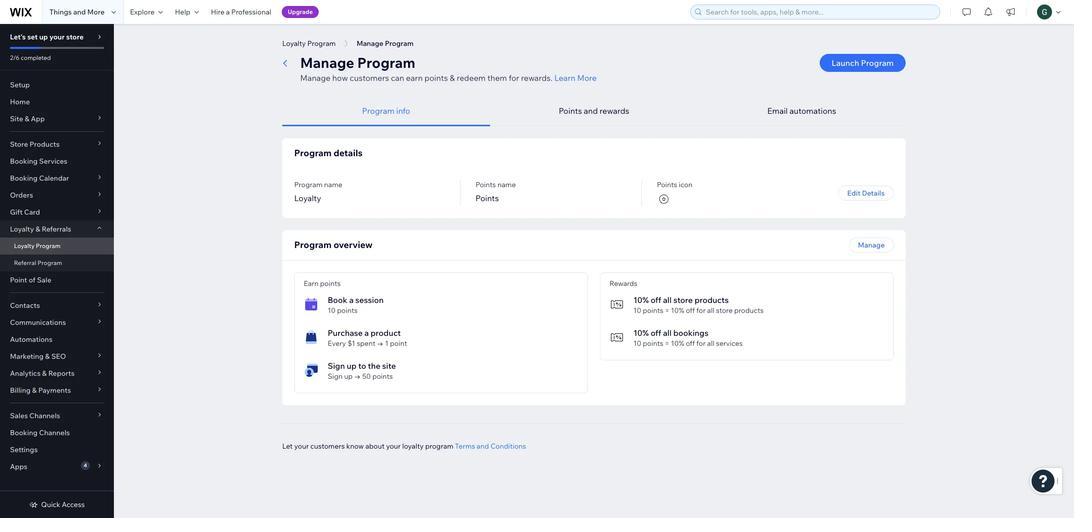Task type: describe. For each thing, give the bounding box(es) containing it.
seo
[[51, 352, 66, 361]]

email
[[768, 106, 788, 116]]

= inside 10% off all store products 10 points  = 10% off for all store products
[[665, 306, 670, 315]]

& for seo
[[45, 352, 50, 361]]

& for reports
[[42, 369, 47, 378]]

booking channels
[[10, 429, 70, 438]]

loyalty for loyalty program link at top left
[[14, 242, 35, 250]]

10 inside 10% off all bookings 10 points  = 10% off for all services
[[634, 339, 642, 348]]

communications
[[10, 318, 66, 327]]

loyalty program for loyalty program button
[[282, 39, 336, 48]]

calendar
[[39, 174, 69, 183]]

rewards.
[[521, 73, 553, 83]]

details
[[334, 147, 363, 159]]

points for points and rewards
[[559, 106, 582, 116]]

of
[[29, 276, 35, 285]]

→ inside purchase a product every $1 spent → 1 point
[[377, 339, 384, 348]]

program inside manage program button
[[385, 39, 414, 48]]

10% off all bookings 10 points  = 10% off for all services
[[634, 328, 743, 348]]

→ inside "sign up to the site sign up → 50 points"
[[354, 372, 361, 381]]

site & app
[[10, 114, 45, 123]]

booking channels link
[[0, 425, 114, 442]]

the
[[368, 361, 381, 371]]

2 sign from the top
[[328, 372, 343, 381]]

2 vertical spatial store
[[716, 306, 733, 315]]

reports
[[48, 369, 75, 378]]

all up bookings
[[707, 306, 715, 315]]

sales channels
[[10, 412, 60, 421]]

point
[[390, 339, 407, 348]]

loyalty & referrals
[[10, 225, 71, 234]]

analytics & reports button
[[0, 365, 114, 382]]

quick access button
[[29, 501, 85, 510]]

off up bookings
[[686, 306, 695, 315]]

program overview
[[294, 239, 373, 251]]

loyalty program for loyalty program link at top left
[[14, 242, 60, 250]]

point of sale link
[[0, 272, 114, 289]]

earn points
[[304, 279, 341, 288]]

all up 10% off all bookings 10 points  = 10% off for all services
[[663, 295, 672, 305]]

referral
[[14, 259, 36, 267]]

for inside 10% off all bookings 10 points  = 10% off for all services
[[697, 339, 706, 348]]

referrals
[[42, 225, 71, 234]]

loyalty for loyalty & referrals popup button
[[10, 225, 34, 234]]

orders
[[10, 191, 33, 200]]

10% down bookings
[[671, 339, 685, 348]]

analytics
[[10, 369, 41, 378]]

program inside loyalty program button
[[307, 39, 336, 48]]

program info button
[[282, 96, 490, 126]]

loyalty program link
[[0, 238, 114, 255]]

tab list containing program info
[[282, 96, 906, 126]]

points and rewards button
[[490, 96, 698, 126]]

program name loyalty
[[294, 180, 343, 203]]

upgrade button
[[282, 6, 319, 18]]

email automations
[[768, 106, 837, 116]]

wix bookings app icon image
[[304, 297, 319, 312]]

manage for manage program
[[357, 39, 383, 48]]

and for rewards
[[584, 106, 598, 116]]

10% left bookings
[[634, 328, 649, 338]]

bookings
[[674, 328, 709, 338]]

10 inside book a session 10 points
[[328, 306, 336, 315]]

2 horizontal spatial your
[[386, 442, 401, 451]]

quick
[[41, 501, 60, 510]]

points name points
[[476, 180, 516, 203]]

1
[[385, 339, 389, 348]]

things
[[49, 7, 72, 16]]

program info
[[362, 106, 410, 116]]

channels for booking channels
[[39, 429, 70, 438]]

payments
[[38, 386, 71, 395]]

sales
[[10, 412, 28, 421]]

email automations button
[[698, 96, 906, 126]]

contacts button
[[0, 297, 114, 314]]

channels for sales channels
[[29, 412, 60, 421]]

50
[[362, 372, 371, 381]]

rewards
[[610, 279, 638, 288]]

earn
[[304, 279, 319, 288]]

manage program
[[357, 39, 414, 48]]

2/6 completed
[[10, 54, 51, 61]]

hire a professional link
[[205, 0, 277, 24]]

automations
[[790, 106, 837, 116]]

1 vertical spatial up
[[347, 361, 357, 371]]

edit details
[[848, 189, 885, 198]]

points inside "sign up to the site sign up → 50 points"
[[373, 372, 393, 381]]

store products
[[10, 140, 60, 149]]

points for points icon
[[657, 180, 678, 189]]

purchase a product every $1 spent → 1 point
[[328, 328, 407, 348]]

sidebar element
[[0, 24, 114, 519]]

more inside manage program manage how customers can earn points & redeem them for rewards. learn more
[[577, 73, 597, 83]]

edit details button
[[839, 186, 894, 201]]

Search for tools, apps, help & more... field
[[703, 5, 937, 19]]

program inside program info button
[[362, 106, 395, 116]]

quick access
[[41, 501, 85, 510]]

booking services link
[[0, 153, 114, 170]]

2 vertical spatial and
[[477, 442, 489, 451]]

points inside book a session 10 points
[[337, 306, 358, 315]]

setup link
[[0, 76, 114, 93]]

help
[[175, 7, 190, 16]]

sign up to the site sign up → 50 points
[[328, 361, 396, 381]]

= inside 10% off all bookings 10 points  = 10% off for all services
[[665, 339, 670, 348]]

a for session
[[349, 295, 354, 305]]

up inside sidebar element
[[39, 32, 48, 41]]

contacts
[[10, 301, 40, 310]]

points inside 10% off all bookings 10 points  = 10% off for all services
[[643, 339, 664, 348]]

upgrade
[[288, 8, 313, 15]]

icon
[[679, 180, 693, 189]]

& inside manage program manage how customers can earn points & redeem them for rewards. learn more
[[450, 73, 455, 83]]

automations link
[[0, 331, 114, 348]]

loyalty for loyalty program button
[[282, 39, 306, 48]]

purchase
[[328, 328, 363, 338]]

edit
[[848, 189, 861, 198]]

2 vertical spatial up
[[344, 372, 353, 381]]

gift card button
[[0, 204, 114, 221]]

& for referrals
[[36, 225, 40, 234]]

help button
[[169, 0, 205, 24]]

store inside sidebar element
[[66, 32, 84, 41]]

off up 10% off all bookings 10 points  = 10% off for all services
[[651, 295, 661, 305]]

book
[[328, 295, 347, 305]]

spent
[[357, 339, 376, 348]]

every
[[328, 339, 346, 348]]

billing & payments
[[10, 386, 71, 395]]

learn more link
[[555, 72, 597, 84]]

manage program manage how customers can earn points & redeem them for rewards. learn more
[[300, 54, 597, 83]]

info
[[396, 106, 410, 116]]

app
[[31, 114, 45, 123]]

products
[[30, 140, 60, 149]]

booking calendar
[[10, 174, 69, 183]]

home
[[10, 97, 30, 106]]

let your customers know about your loyalty program terms and conditions
[[282, 442, 526, 451]]

sales channels button
[[0, 408, 114, 425]]

points for points name points
[[476, 180, 496, 189]]

name for points
[[498, 180, 516, 189]]

services
[[39, 157, 67, 166]]



Task type: vqa. For each thing, say whether or not it's contained in the screenshot.


Task type: locate. For each thing, give the bounding box(es) containing it.
earn points heading
[[304, 279, 576, 288]]

for inside manage program manage how customers can earn points & redeem them for rewards. learn more
[[509, 73, 519, 83]]

program inside loyalty program link
[[36, 242, 60, 250]]

name inside program name loyalty
[[324, 180, 343, 189]]

customers inside manage program manage how customers can earn points & redeem them for rewards. learn more
[[350, 73, 389, 83]]

settings
[[10, 446, 38, 455]]

2 horizontal spatial and
[[584, 106, 598, 116]]

site
[[382, 361, 396, 371]]

up left 50
[[344, 372, 353, 381]]

for inside 10% off all store products 10 points  = 10% off for all store products
[[697, 306, 706, 315]]

loyalty program inside loyalty program link
[[14, 242, 60, 250]]

& left reports
[[42, 369, 47, 378]]

2 horizontal spatial store
[[716, 306, 733, 315]]

program inside manage program manage how customers can earn points & redeem them for rewards. learn more
[[357, 54, 416, 71]]

1 vertical spatial for
[[697, 306, 706, 315]]

and for more
[[73, 7, 86, 16]]

0 horizontal spatial a
[[226, 7, 230, 16]]

0 horizontal spatial name
[[324, 180, 343, 189]]

10% off all store products 10 points  = 10% off for all store products
[[634, 295, 764, 315]]

0 vertical spatial customers
[[350, 73, 389, 83]]

0 vertical spatial products
[[695, 295, 729, 305]]

hire
[[211, 7, 225, 16]]

loyalty
[[282, 39, 306, 48], [294, 193, 321, 203], [10, 225, 34, 234], [14, 242, 35, 250]]

2 vertical spatial booking
[[10, 429, 38, 438]]

point
[[10, 276, 27, 285]]

loyalty program inside loyalty program button
[[282, 39, 336, 48]]

terms and conditions link
[[455, 442, 526, 451]]

& inside 'popup button'
[[25, 114, 29, 123]]

off
[[651, 295, 661, 305], [686, 306, 695, 315], [651, 328, 661, 338], [686, 339, 695, 348]]

site & app button
[[0, 110, 114, 127]]

reward type - fixed image for 10% off all store products
[[610, 297, 625, 312]]

0 horizontal spatial products
[[695, 295, 729, 305]]

explore
[[130, 7, 155, 16]]

0 vertical spatial =
[[665, 306, 670, 315]]

0 horizontal spatial loyalty program
[[14, 242, 60, 250]]

and right things on the left of page
[[73, 7, 86, 16]]

tab list
[[282, 96, 906, 126]]

loyalty inside popup button
[[10, 225, 34, 234]]

1 horizontal spatial more
[[577, 73, 597, 83]]

10 inside 10% off all store products 10 points  = 10% off for all store products
[[634, 306, 642, 315]]

& inside popup button
[[36, 225, 40, 234]]

launch program button
[[820, 54, 906, 72]]

referral program
[[14, 259, 62, 267]]

wix members area app icon image
[[304, 363, 319, 378]]

to
[[358, 361, 366, 371]]

channels down sales channels popup button
[[39, 429, 70, 438]]

gift
[[10, 208, 23, 217]]

set
[[27, 32, 38, 41]]

& down card
[[36, 225, 40, 234]]

1 horizontal spatial store
[[674, 295, 693, 305]]

billing
[[10, 386, 31, 395]]

booking for booking services
[[10, 157, 38, 166]]

1 vertical spatial =
[[665, 339, 670, 348]]

reward type - fixed image
[[610, 297, 625, 312], [610, 330, 625, 345]]

0 horizontal spatial →
[[354, 372, 361, 381]]

your inside sidebar element
[[49, 32, 65, 41]]

overview
[[334, 239, 373, 251]]

store down things and more
[[66, 32, 84, 41]]

points inside "points and rewards" button
[[559, 106, 582, 116]]

things and more
[[49, 7, 105, 16]]

0 horizontal spatial customers
[[310, 442, 345, 451]]

completed
[[21, 54, 51, 61]]

card
[[24, 208, 40, 217]]

2/6
[[10, 54, 19, 61]]

1 horizontal spatial and
[[477, 442, 489, 451]]

learn
[[555, 73, 576, 83]]

points
[[425, 73, 448, 83], [320, 279, 341, 288], [337, 306, 358, 315], [643, 306, 664, 315], [643, 339, 664, 348], [373, 372, 393, 381]]

1 vertical spatial booking
[[10, 174, 38, 183]]

1 vertical spatial →
[[354, 372, 361, 381]]

2 name from the left
[[498, 180, 516, 189]]

1 horizontal spatial your
[[294, 442, 309, 451]]

a right hire
[[226, 7, 230, 16]]

1 horizontal spatial loyalty program
[[282, 39, 336, 48]]

=
[[665, 306, 670, 315], [665, 339, 670, 348]]

10% up bookings
[[671, 306, 685, 315]]

session
[[355, 295, 384, 305]]

manage for manage
[[858, 241, 885, 250]]

store up services
[[716, 306, 733, 315]]

product
[[371, 328, 401, 338]]

a for product
[[365, 328, 369, 338]]

analytics & reports
[[10, 369, 75, 378]]

sale
[[37, 276, 51, 285]]

rewards heading
[[610, 279, 882, 288]]

reward type - fixed image for 10% off all bookings
[[610, 330, 625, 345]]

points icon
[[657, 180, 693, 189]]

0 vertical spatial reward type - fixed image
[[610, 297, 625, 312]]

loyalty program down upgrade 'button'
[[282, 39, 336, 48]]

0 vertical spatial up
[[39, 32, 48, 41]]

points icon image
[[657, 192, 671, 206]]

name inside points name points
[[498, 180, 516, 189]]

and inside button
[[584, 106, 598, 116]]

channels inside popup button
[[29, 412, 60, 421]]

more right the learn
[[577, 73, 597, 83]]

10%
[[634, 295, 649, 305], [671, 306, 685, 315], [634, 328, 649, 338], [671, 339, 685, 348]]

booking down store
[[10, 157, 38, 166]]

0 vertical spatial loyalty program
[[282, 39, 336, 48]]

2 vertical spatial a
[[365, 328, 369, 338]]

a inside book a session 10 points
[[349, 295, 354, 305]]

→
[[377, 339, 384, 348], [354, 372, 361, 381]]

name for loyalty
[[324, 180, 343, 189]]

customers
[[350, 73, 389, 83], [310, 442, 345, 451]]

and left rewards
[[584, 106, 598, 116]]

a right book
[[349, 295, 354, 305]]

and right terms
[[477, 442, 489, 451]]

0 vertical spatial a
[[226, 7, 230, 16]]

loyalty down upgrade 'button'
[[282, 39, 306, 48]]

professional
[[231, 7, 271, 16]]

loyalty program up referral program
[[14, 242, 60, 250]]

your right set at the top left
[[49, 32, 65, 41]]

0 vertical spatial more
[[87, 7, 105, 16]]

up left to
[[347, 361, 357, 371]]

a up spent
[[365, 328, 369, 338]]

for right them
[[509, 73, 519, 83]]

booking up orders
[[10, 174, 38, 183]]

rewards
[[600, 106, 629, 116]]

loyalty program
[[282, 39, 336, 48], [14, 242, 60, 250]]

off left bookings
[[651, 328, 661, 338]]

let
[[282, 442, 293, 451]]

booking calendar button
[[0, 170, 114, 187]]

booking for booking channels
[[10, 429, 38, 438]]

1 vertical spatial and
[[584, 106, 598, 116]]

launch
[[832, 58, 860, 68]]

4
[[84, 463, 87, 469]]

& left redeem
[[450, 73, 455, 83]]

site
[[10, 114, 23, 123]]

1 vertical spatial customers
[[310, 442, 345, 451]]

name
[[324, 180, 343, 189], [498, 180, 516, 189]]

program
[[425, 442, 454, 451]]

a inside purchase a product every $1 spent → 1 point
[[365, 328, 369, 338]]

& for payments
[[32, 386, 37, 395]]

book a session 10 points
[[328, 295, 384, 315]]

0 vertical spatial and
[[73, 7, 86, 16]]

10% down "rewards"
[[634, 295, 649, 305]]

a for professional
[[226, 7, 230, 16]]

& left seo
[[45, 352, 50, 361]]

2 = from the top
[[665, 339, 670, 348]]

wix stores app icon image
[[304, 330, 319, 345]]

0 vertical spatial →
[[377, 339, 384, 348]]

points inside 10% off all store products 10 points  = 10% off for all store products
[[643, 306, 664, 315]]

1 horizontal spatial a
[[349, 295, 354, 305]]

sign down every
[[328, 361, 345, 371]]

for up bookings
[[697, 306, 706, 315]]

points
[[559, 106, 582, 116], [476, 180, 496, 189], [657, 180, 678, 189], [476, 193, 499, 203]]

0 vertical spatial for
[[509, 73, 519, 83]]

about
[[366, 442, 385, 451]]

booking up settings
[[10, 429, 38, 438]]

1 vertical spatial channels
[[39, 429, 70, 438]]

1 vertical spatial more
[[577, 73, 597, 83]]

1 horizontal spatial name
[[498, 180, 516, 189]]

1 vertical spatial a
[[349, 295, 354, 305]]

customers left can
[[350, 73, 389, 83]]

details
[[862, 189, 885, 198]]

loyalty up referral at the left of the page
[[14, 242, 35, 250]]

products
[[695, 295, 729, 305], [735, 306, 764, 315]]

loyalty inside button
[[282, 39, 306, 48]]

1 vertical spatial reward type - fixed image
[[610, 330, 625, 345]]

points and rewards
[[559, 106, 629, 116]]

services
[[716, 339, 743, 348]]

program inside launch program button
[[861, 58, 894, 68]]

= up 10% off all bookings 10 points  = 10% off for all services
[[665, 306, 670, 315]]

marketing
[[10, 352, 44, 361]]

0 horizontal spatial your
[[49, 32, 65, 41]]

manage button
[[849, 238, 894, 253]]

your
[[49, 32, 65, 41], [294, 442, 309, 451], [386, 442, 401, 451]]

channels up the 'booking channels'
[[29, 412, 60, 421]]

1 horizontal spatial customers
[[350, 73, 389, 83]]

earn
[[406, 73, 423, 83]]

1 booking from the top
[[10, 157, 38, 166]]

channels
[[29, 412, 60, 421], [39, 429, 70, 438]]

customers left know
[[310, 442, 345, 451]]

a inside "link"
[[226, 7, 230, 16]]

sign right wix members area app icon
[[328, 372, 343, 381]]

1 sign from the top
[[328, 361, 345, 371]]

more right things on the left of page
[[87, 7, 105, 16]]

0 vertical spatial booking
[[10, 157, 38, 166]]

3 booking from the top
[[10, 429, 38, 438]]

= down 10% off all store products 10 points  = 10% off for all store products
[[665, 339, 670, 348]]

communications button
[[0, 314, 114, 331]]

& for app
[[25, 114, 29, 123]]

1 name from the left
[[324, 180, 343, 189]]

→ left 1
[[377, 339, 384, 348]]

1 vertical spatial sign
[[328, 372, 343, 381]]

0 vertical spatial sign
[[328, 361, 345, 371]]

your right let
[[294, 442, 309, 451]]

up right set at the top left
[[39, 32, 48, 41]]

→ left 50
[[354, 372, 361, 381]]

booking for booking calendar
[[10, 174, 38, 183]]

0 vertical spatial store
[[66, 32, 84, 41]]

terms
[[455, 442, 475, 451]]

launch program
[[832, 58, 894, 68]]

0 horizontal spatial store
[[66, 32, 84, 41]]

referral program link
[[0, 255, 114, 272]]

off down bookings
[[686, 339, 695, 348]]

store up bookings
[[674, 295, 693, 305]]

your right about
[[386, 442, 401, 451]]

& right billing
[[32, 386, 37, 395]]

1 vertical spatial products
[[735, 306, 764, 315]]

program inside program name loyalty
[[294, 180, 323, 189]]

manage for manage program manage how customers can earn points & redeem them for rewards. learn more
[[300, 54, 354, 71]]

loyalty down gift card
[[10, 225, 34, 234]]

1 = from the top
[[665, 306, 670, 315]]

2 reward type - fixed image from the top
[[610, 330, 625, 345]]

2 booking from the top
[[10, 174, 38, 183]]

1 reward type - fixed image from the top
[[610, 297, 625, 312]]

0 horizontal spatial more
[[87, 7, 105, 16]]

2 horizontal spatial a
[[365, 328, 369, 338]]

2 vertical spatial for
[[697, 339, 706, 348]]

all left services
[[707, 339, 715, 348]]

gift card
[[10, 208, 40, 217]]

loyalty inside program name loyalty
[[294, 193, 321, 203]]

1 vertical spatial loyalty program
[[14, 242, 60, 250]]

more
[[87, 7, 105, 16], [577, 73, 597, 83]]

orders button
[[0, 187, 114, 204]]

& right site
[[25, 114, 29, 123]]

program details
[[294, 147, 363, 159]]

loyalty down "program details"
[[294, 193, 321, 203]]

booking inside dropdown button
[[10, 174, 38, 183]]

program inside referral program link
[[38, 259, 62, 267]]

0 horizontal spatial and
[[73, 7, 86, 16]]

all left bookings
[[663, 328, 672, 338]]

points inside manage program manage how customers can earn points & redeem them for rewards. learn more
[[425, 73, 448, 83]]

0 vertical spatial channels
[[29, 412, 60, 421]]

billing & payments button
[[0, 382, 114, 399]]

1 horizontal spatial products
[[735, 306, 764, 315]]

apps
[[10, 463, 27, 472]]

1 vertical spatial store
[[674, 295, 693, 305]]

for down bookings
[[697, 339, 706, 348]]

1 horizontal spatial →
[[377, 339, 384, 348]]



